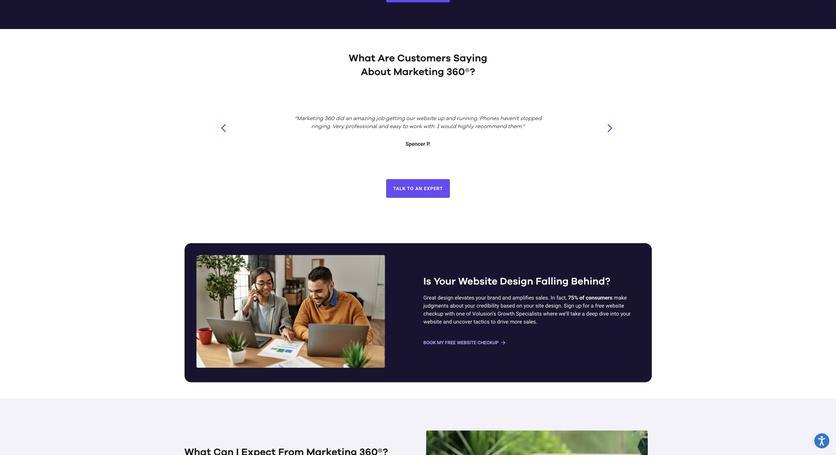 Task type: vqa. For each thing, say whether or not it's contained in the screenshot.
where
yes



Task type: locate. For each thing, give the bounding box(es) containing it.
growth
[[498, 311, 515, 317]]

a right take
[[582, 311, 585, 317]]

for
[[583, 303, 590, 309]]

your
[[434, 277, 456, 287]]

behind?
[[571, 277, 610, 287]]

about
[[361, 67, 391, 77]]

checkup
[[478, 340, 499, 346]]

1 vertical spatial of
[[466, 311, 471, 317]]

up up i
[[438, 116, 444, 121]]

design
[[438, 295, 453, 301]]

0 horizontal spatial a
[[582, 311, 585, 317]]

would
[[440, 124, 456, 129]]

sales.
[[536, 295, 549, 301], [523, 319, 537, 325]]

marketing
[[393, 67, 444, 77], [297, 116, 323, 121]]

1 vertical spatial sales.
[[523, 319, 537, 325]]

arrow_forward
[[500, 340, 506, 346]]

on
[[516, 303, 522, 309]]

and inside make judgments about your credibility based on your site design. sign up for a free website checkup with one of volusion's growth specialists where we'll take a deep dive into your website and uncover tactics to drive more sales.
[[443, 319, 452, 325]]

website down "checkup" on the right
[[423, 319, 442, 325]]

up inside make judgments about your credibility based on your site design. sign up for a free website checkup with one of volusion's growth specialists where we'll take a deep dive into your website and uncover tactics to drive more sales.
[[576, 303, 582, 309]]

fact,
[[557, 295, 567, 301]]

up inside marketing 360 did an amazing job getting our website up and running. phones haven't stopped ringing. very professional and easy to work with. i would highly recommend them.
[[438, 116, 444, 121]]

website right "free"
[[457, 340, 476, 346]]

in
[[551, 295, 555, 301]]

deep
[[586, 311, 598, 317]]

stopped
[[520, 116, 542, 121]]

0 vertical spatial website
[[416, 116, 436, 121]]

and
[[446, 116, 455, 121], [379, 124, 388, 129], [502, 295, 511, 301], [443, 319, 452, 325]]

professional
[[345, 124, 377, 129]]

recommend
[[475, 124, 507, 129]]

0 horizontal spatial of
[[466, 311, 471, 317]]

them.
[[508, 124, 523, 129]]

an right "did"
[[345, 116, 352, 121]]

1 horizontal spatial up
[[576, 303, 582, 309]]

your up credibility
[[476, 295, 486, 301]]

1 horizontal spatial an
[[415, 186, 422, 191]]

up left for
[[576, 303, 582, 309]]

0 horizontal spatial up
[[438, 116, 444, 121]]

sales. down specialists
[[523, 319, 537, 325]]

1 horizontal spatial of
[[580, 295, 585, 301]]

1 horizontal spatial marketing
[[393, 67, 444, 77]]

with.
[[423, 124, 435, 129]]

volusion's
[[472, 311, 496, 317]]

consumers
[[586, 295, 613, 301]]

getting
[[386, 116, 405, 121]]

0 vertical spatial sales.
[[536, 295, 549, 301]]

an left expert
[[415, 186, 422, 191]]

1 vertical spatial a
[[582, 311, 585, 317]]

book my free website checkup arrow_forward
[[423, 340, 506, 346]]

design
[[500, 277, 533, 287]]

1 vertical spatial up
[[576, 303, 582, 309]]

what
[[349, 53, 375, 63]]

an inside marketing 360 did an amazing job getting our website up and running. phones haven't stopped ringing. very professional and easy to work with. i would highly recommend them.
[[345, 116, 352, 121]]

marketing inside what are customers saying about marketing 360®?
[[393, 67, 444, 77]]

website
[[416, 116, 436, 121], [606, 303, 624, 309], [423, 319, 442, 325]]

75%
[[568, 295, 578, 301]]

where
[[543, 311, 558, 317]]

1 vertical spatial marketing
[[297, 116, 323, 121]]

and down with
[[443, 319, 452, 325]]

we'll
[[559, 311, 569, 317]]

marketing down 'customers'
[[393, 67, 444, 77]]

phones
[[480, 116, 499, 121]]

free
[[595, 303, 604, 309]]

an
[[345, 116, 352, 121], [415, 186, 422, 191]]

great
[[423, 295, 436, 301]]

make
[[614, 295, 627, 301]]

1 vertical spatial website
[[606, 303, 624, 309]]

0 vertical spatial up
[[438, 116, 444, 121]]

to down the our
[[403, 124, 408, 129]]

of inside make judgments about your credibility based on your site design. sign up for a free website checkup with one of volusion's growth specialists where we'll take a deep dive into your website and uncover tactics to drive more sales.
[[466, 311, 471, 317]]

what are customers saying about marketing 360®?
[[349, 53, 487, 77]]

website up with.
[[416, 116, 436, 121]]

your
[[476, 295, 486, 301], [465, 303, 475, 309], [524, 303, 534, 309], [621, 311, 631, 317]]

and down job
[[379, 124, 388, 129]]

website
[[458, 277, 498, 287], [457, 340, 476, 346]]

0 vertical spatial an
[[345, 116, 352, 121]]

haven't
[[500, 116, 519, 121]]

1 vertical spatial website
[[457, 340, 476, 346]]

with
[[445, 311, 455, 317]]

judgments
[[423, 303, 449, 309]]

a right for
[[591, 303, 594, 309]]

checkup
[[423, 311, 443, 317]]

brand
[[487, 295, 501, 301]]

marketing up ringing.
[[297, 116, 323, 121]]

a
[[591, 303, 594, 309], [582, 311, 585, 317]]

360®?
[[447, 67, 475, 77]]

0 vertical spatial of
[[580, 295, 585, 301]]

of
[[580, 295, 585, 301], [466, 311, 471, 317]]

website up elevates
[[458, 277, 498, 287]]

0 vertical spatial marketing
[[393, 67, 444, 77]]

up
[[438, 116, 444, 121], [576, 303, 582, 309]]

easy
[[390, 124, 401, 129]]

to left drive
[[491, 319, 496, 325]]

dive
[[599, 311, 609, 317]]

0 vertical spatial a
[[591, 303, 594, 309]]

falling
[[536, 277, 569, 287]]

sales. up site
[[536, 295, 549, 301]]

uncover
[[453, 319, 472, 325]]

of right 75%
[[580, 295, 585, 301]]

and up 'would'
[[446, 116, 455, 121]]

1 vertical spatial to
[[407, 186, 414, 191]]

drive
[[497, 319, 509, 325]]

0 horizontal spatial marketing
[[297, 116, 323, 121]]

sales. inside make judgments about your credibility based on your site design. sign up for a free website checkup with one of volusion's growth specialists where we'll take a deep dive into your website and uncover tactics to drive more sales.
[[523, 319, 537, 325]]

are
[[378, 53, 395, 63]]

to right the "talk"
[[407, 186, 414, 191]]

0 vertical spatial to
[[403, 124, 408, 129]]

1 horizontal spatial a
[[591, 303, 594, 309]]

more
[[510, 319, 522, 325]]

of right one
[[466, 311, 471, 317]]

make judgments about your credibility based on your site design. sign up for a free website checkup with one of volusion's growth specialists where we'll take a deep dive into your website and uncover tactics to drive more sales.
[[423, 295, 631, 325]]

360
[[324, 116, 334, 121]]

2 vertical spatial to
[[491, 319, 496, 325]]

and up based
[[502, 295, 511, 301]]

to
[[403, 124, 408, 129], [407, 186, 414, 191], [491, 319, 496, 325]]

website up the into
[[606, 303, 624, 309]]

0 horizontal spatial an
[[345, 116, 352, 121]]

ringing.
[[311, 124, 331, 129]]

0 vertical spatial website
[[458, 277, 498, 287]]



Task type: describe. For each thing, give the bounding box(es) containing it.
take
[[571, 311, 581, 317]]

specialists
[[516, 311, 542, 317]]

free
[[445, 340, 456, 346]]

website inside book my free website checkup arrow_forward
[[457, 340, 476, 346]]

saying
[[453, 53, 487, 63]]

p.
[[427, 141, 431, 147]]

job
[[376, 116, 384, 121]]

amplifies
[[512, 295, 534, 301]]

amazing
[[353, 116, 375, 121]]

is
[[423, 277, 431, 287]]

credibility
[[477, 303, 499, 309]]

elevates
[[455, 295, 474, 301]]

arrow_forward_ios
[[605, 123, 615, 133]]

spencer
[[406, 141, 425, 147]]

your up specialists
[[524, 303, 534, 309]]

book
[[423, 340, 436, 346]]

customers
[[397, 53, 451, 63]]

expert
[[424, 186, 443, 191]]

talk
[[393, 186, 406, 191]]

our
[[406, 116, 415, 121]]

website inside marketing 360 did an amazing job getting our website up and running. phones haven't stopped ringing. very professional and easy to work with. i would highly recommend them.
[[416, 116, 436, 121]]

design.
[[545, 303, 563, 309]]

marketing inside marketing 360 did an amazing job getting our website up and running. phones haven't stopped ringing. very professional and easy to work with. i would highly recommend them.
[[297, 116, 323, 121]]

sign
[[564, 303, 574, 309]]

tactics
[[474, 319, 490, 325]]

talk to an expert
[[393, 186, 443, 191]]

is your website design falling behind?
[[423, 277, 610, 287]]

highly
[[458, 124, 474, 129]]

spencer p. option
[[280, 79, 556, 179]]

marketing 360 did an amazing job getting our website up and running. phones haven't stopped ringing. very professional and easy to work with. i would highly recommend them.
[[297, 116, 542, 129]]

arrow_back_ios
[[221, 123, 231, 133]]

1 vertical spatial an
[[415, 186, 422, 191]]

your down elevates
[[465, 303, 475, 309]]

work
[[409, 124, 422, 129]]

very
[[332, 124, 344, 129]]

open accessibe: accessibility options, statement and help image
[[818, 436, 826, 446]]

one
[[456, 311, 465, 317]]

business check image
[[190, 249, 391, 374]]

great design elevates your brand and amplifies sales. in fact, 75% of consumers
[[423, 295, 613, 301]]

my
[[437, 340, 444, 346]]

based
[[501, 303, 515, 309]]

i
[[437, 124, 439, 129]]

site
[[535, 303, 544, 309]]

2 vertical spatial website
[[423, 319, 442, 325]]

your right the into
[[621, 311, 631, 317]]

running.
[[457, 116, 478, 121]]

marketing360 image
[[426, 431, 648, 455]]

to inside marketing 360 did an amazing job getting our website up and running. phones haven't stopped ringing. very professional and easy to work with. i would highly recommend them.
[[403, 124, 408, 129]]

about
[[450, 303, 464, 309]]

into
[[610, 311, 619, 317]]

spencer p.
[[406, 141, 431, 147]]

talk to an expert link
[[386, 179, 450, 198]]

to inside make judgments about your credibility based on your site design. sign up for a free website checkup with one of volusion's growth specialists where we'll take a deep dive into your website and uncover tactics to drive more sales.
[[491, 319, 496, 325]]

did
[[336, 116, 344, 121]]



